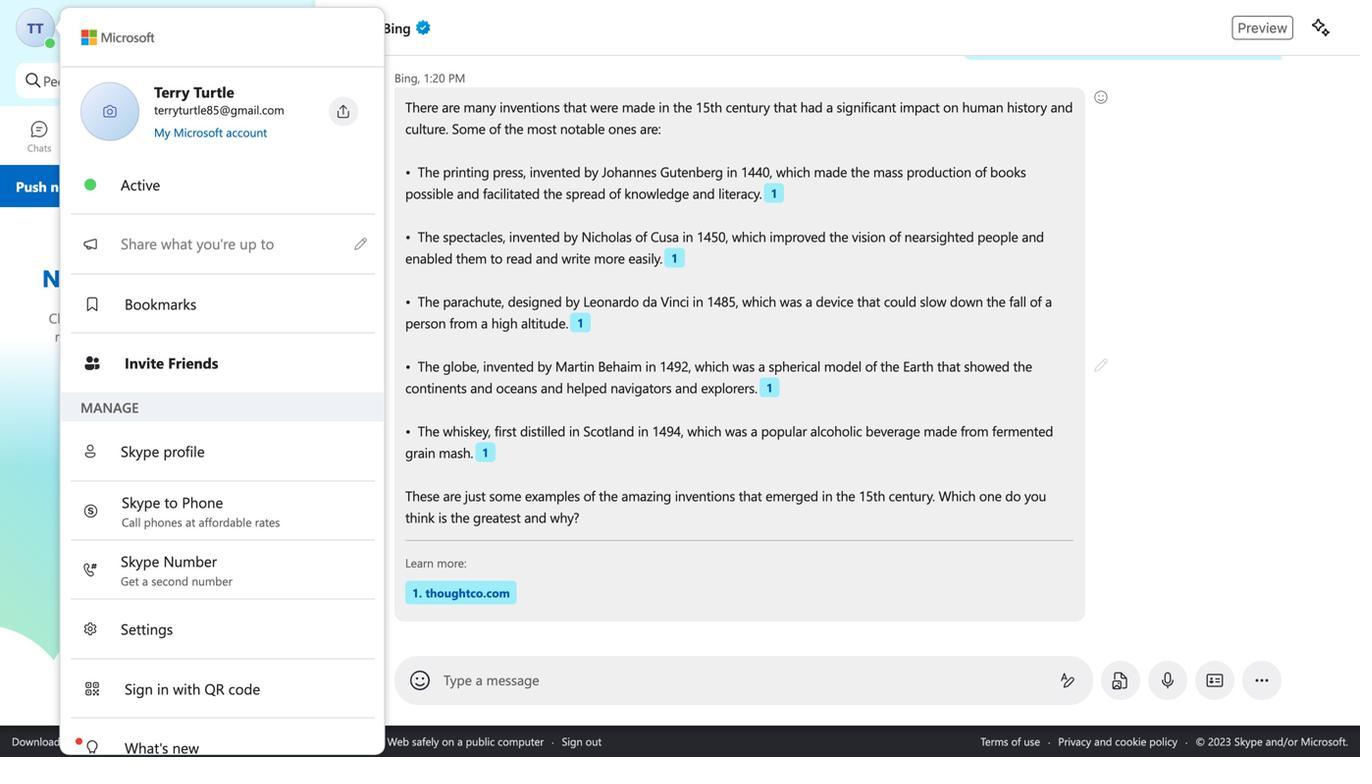 Task type: locate. For each thing, give the bounding box(es) containing it.
was down explorers.
[[725, 422, 748, 440]]

•  the whiskey, first distilled in scotland in 1494, which was a popular alcoholic beverage made from fermented grain mash.
[[406, 422, 1057, 462]]

in right emerged
[[822, 487, 833, 505]]

of inside the •  the parachute, designed by leonardo da vinci in 1485, which was a device that could slow down the fall of a person from a high altitude.
[[1031, 292, 1042, 310]]

vinci
[[661, 292, 689, 310]]

2 vertical spatial invented
[[483, 357, 534, 375]]

distilled
[[520, 422, 566, 440]]

a right had
[[827, 98, 834, 116]]

from down parachute,
[[450, 314, 478, 332]]

inventions up most
[[500, 98, 560, 116]]

the inside the •  the parachute, designed by leonardo da vinci in 1485, which was a device that could slow down the fall of a person from a high altitude.
[[418, 292, 440, 310]]

fermented
[[993, 422, 1054, 440]]

a inside •  the whiskey, first distilled in scotland in 1494, which was a popular alcoholic beverage made from fermented grain mash.
[[751, 422, 758, 440]]

2 vertical spatial made
[[924, 422, 958, 440]]

in inside there are many inventions that were made in the 15th century that had a significant impact on human history and culture. some of the most notable ones are:
[[659, 98, 670, 116]]

the inside the •  the parachute, designed by leonardo da vinci in 1485, which was a device that could slow down the fall of a person from a high altitude.
[[987, 292, 1006, 310]]

the left earth
[[881, 357, 900, 375]]

invented for martin
[[483, 357, 534, 375]]

and down 'globe,'
[[471, 379, 493, 397]]

and down printing
[[457, 184, 480, 202]]

5 the from the top
[[418, 422, 440, 440]]

the left the fall
[[987, 292, 1006, 310]]

which right '1494,'
[[688, 422, 722, 440]]

in inside •  the printing press, invented by johannes gutenberg in 1440, which made the mass production of books possible and facilitated the spread of knowledge and literacy.
[[727, 163, 738, 181]]

invented up read
[[509, 227, 560, 245]]

examples
[[525, 487, 580, 505]]

the for whiskey,
[[418, 422, 440, 440]]

the inside •  the globe, invented by martin behaim in 1492, which was a spherical model of the earth that showed the continents and oceans and helped navigators and explorers.
[[418, 357, 440, 375]]

sign out link
[[562, 734, 602, 749]]

1 vertical spatial 15th
[[859, 487, 886, 505]]

some
[[489, 487, 522, 505]]

the inside •  the spectacles, invented by nicholas of cusa in 1450, which improved the vision of nearsighted people and enabled them to read and write more easily.
[[418, 227, 440, 245]]

0 vertical spatial are
[[442, 98, 460, 116]]

1 horizontal spatial from
[[961, 422, 989, 440]]

by inside the •  the parachute, designed by leonardo da vinci in 1485, which was a device that could slow down the fall of a person from a high altitude.
[[566, 292, 580, 310]]

which for was
[[743, 292, 777, 310]]

and inside there are many inventions that were made in the 15th century that had a significant impact on human history and culture. some of the most notable ones are:
[[1051, 98, 1074, 116]]

for
[[371, 734, 385, 749]]

the up person at the top of the page
[[418, 292, 440, 310]]

century.
[[889, 487, 936, 505]]

• for •  the parachute, designed by leonardo da vinci in 1485, which was a device that could slow down the fall of a person from a high altitude.
[[406, 292, 411, 310]]

•  the globe, invented by martin behaim in 1492, which was a spherical model of the earth that showed the continents and oceans and helped navigators and explorers.
[[406, 357, 1036, 397]]

feedback
[[143, 734, 188, 749]]

the left mass
[[851, 163, 870, 181]]

easily.
[[629, 249, 663, 267]]

which right 1450,
[[732, 227, 767, 245]]

was for popular
[[725, 422, 748, 440]]

was inside •  the whiskey, first distilled in scotland in 1494, which was a popular alcoholic beverage made from fermented grain mash.
[[725, 422, 748, 440]]

was inside •  the globe, invented by martin behaim in 1492, which was a spherical model of the earth that showed the continents and oceans and helped navigators and explorers.
[[733, 357, 755, 375]]

type
[[444, 671, 472, 689]]

made right beverage
[[924, 422, 958, 440]]

1 horizontal spatial on
[[944, 98, 959, 116]]

the inside •  the printing press, invented by johannes gutenberg in 1440, which made the mass production of books possible and facilitated the spread of knowledge and literacy.
[[418, 163, 440, 181]]

• up continents
[[406, 357, 411, 375]]

2 the from the top
[[418, 227, 440, 245]]

a left 'high'
[[481, 314, 488, 332]]

1494,
[[653, 422, 684, 440]]

the left spread
[[544, 184, 563, 202]]

these
[[406, 487, 440, 505]]

1 vertical spatial made
[[814, 163, 848, 181]]

by up altitude.
[[566, 292, 580, 310]]

in right vinci
[[693, 292, 704, 310]]

was left device on the top of the page
[[780, 292, 802, 310]]

spread
[[566, 184, 606, 202]]

ones
[[609, 119, 637, 137]]

made up are:
[[622, 98, 656, 116]]

are inside there are many inventions that were made in the 15th century that had a significant impact on human history and culture. some of the most notable ones are:
[[442, 98, 460, 116]]

from
[[450, 314, 478, 332], [961, 422, 989, 440]]

0 vertical spatial was
[[780, 292, 802, 310]]

the left the century
[[673, 98, 692, 116]]

that right earth
[[938, 357, 961, 375]]

in up are:
[[659, 98, 670, 116]]

1492,
[[660, 357, 692, 375]]

which right 1485,
[[743, 292, 777, 310]]

vision
[[852, 227, 886, 245]]

oceans
[[496, 379, 537, 397]]

0 horizontal spatial made
[[622, 98, 656, 116]]

•
[[406, 163, 411, 181], [406, 227, 411, 245], [406, 292, 411, 310], [406, 357, 411, 375], [406, 422, 411, 440]]

invented for nicholas
[[509, 227, 560, 245]]

of right examples on the left of page
[[584, 487, 596, 505]]

5 • from the top
[[406, 422, 411, 440]]

2 horizontal spatial made
[[924, 422, 958, 440]]

2 • from the top
[[406, 227, 411, 245]]

• up enabled
[[406, 227, 411, 245]]

of inside there are many inventions that were made in the 15th century that had a significant impact on human history and culture. some of the most notable ones are:
[[489, 119, 501, 137]]

the up grain
[[418, 422, 440, 440]]

parachute,
[[443, 292, 505, 310]]

0 vertical spatial inventions
[[500, 98, 560, 116]]

0 vertical spatial from
[[450, 314, 478, 332]]

invented inside •  the printing press, invented by johannes gutenberg in 1440, which made the mass production of books possible and facilitated the spread of knowledge and literacy.
[[530, 163, 581, 181]]

the inside •  the whiskey, first distilled in scotland in 1494, which was a popular alcoholic beverage made from fermented grain mash.
[[418, 422, 440, 440]]

da
[[643, 292, 658, 310]]

of inside •  the globe, invented by martin behaim in 1492, which was a spherical model of the earth that showed the continents and oceans and helped navigators and explorers.
[[866, 357, 877, 375]]

by inside •  the printing press, invented by johannes gutenberg in 1440, which made the mass production of books possible and facilitated the spread of knowledge and literacy.
[[584, 163, 599, 181]]

15th left century.
[[859, 487, 886, 505]]

4 • from the top
[[406, 357, 411, 375]]

and down examples on the left of page
[[525, 508, 547, 526]]

the for parachute,
[[418, 292, 440, 310]]

3 the from the top
[[418, 292, 440, 310]]

terms
[[981, 734, 1009, 749]]

in inside these are just some examples of the amazing inventions that emerged in the 15th century. which one do you think is the greatest and why?
[[822, 487, 833, 505]]

and
[[1051, 98, 1074, 116], [457, 184, 480, 202], [693, 184, 715, 202], [1022, 227, 1045, 245], [536, 249, 558, 267], [471, 379, 493, 397], [541, 379, 563, 397], [676, 379, 698, 397], [525, 508, 547, 526], [1095, 734, 1113, 749]]

message
[[487, 671, 540, 689]]

1 • from the top
[[406, 163, 411, 181]]

Type a message text field
[[444, 671, 1045, 691]]

inventions
[[500, 98, 560, 116], [675, 487, 736, 505]]

in up navigators
[[646, 357, 656, 375]]

leonardo
[[584, 292, 639, 310]]

on
[[944, 98, 959, 116], [442, 734, 455, 749]]

• for •  the spectacles, invented by nicholas of cusa in 1450, which improved the vision of nearsighted people and enabled them to read and write more easily.
[[406, 227, 411, 245]]

• inside the •  the parachute, designed by leonardo da vinci in 1485, which was a device that could slow down the fall of a person from a high altitude.
[[406, 292, 411, 310]]

of right the fall
[[1031, 292, 1042, 310]]

•  the spectacles, invented by nicholas of cusa in 1450, which improved the vision of nearsighted people and enabled them to read and write more easily.
[[406, 227, 1048, 267]]

• for •  the printing press, invented by johannes gutenberg in 1440, which made the mass production of books possible and facilitated the spread of knowledge and literacy.
[[406, 163, 411, 181]]

15th
[[696, 98, 723, 116], [859, 487, 886, 505]]

that inside these are just some examples of the amazing inventions that emerged in the 15th century. which one do you think is the greatest and why?
[[739, 487, 762, 505]]

are for the
[[443, 487, 462, 505]]

invented inside •  the globe, invented by martin behaim in 1492, which was a spherical model of the earth that showed the continents and oceans and helped navigators and explorers.
[[483, 357, 534, 375]]

my microsoft account link
[[154, 124, 267, 140]]

0 vertical spatial 15th
[[696, 98, 723, 116]]

down
[[951, 292, 984, 310]]

in
[[659, 98, 670, 116], [727, 163, 738, 181], [683, 227, 694, 245], [693, 292, 704, 310], [646, 357, 656, 375], [569, 422, 580, 440], [638, 422, 649, 440], [822, 487, 833, 505]]

by
[[584, 163, 599, 181], [564, 227, 578, 245], [566, 292, 580, 310], [538, 357, 552, 375]]

1 horizontal spatial inventions
[[675, 487, 736, 505]]

are left the just
[[443, 487, 462, 505]]

popular
[[762, 422, 807, 440]]

on inside there are many inventions that were made in the 15th century that had a significant impact on human history and culture. some of the most notable ones are:
[[944, 98, 959, 116]]

was up explorers.
[[733, 357, 755, 375]]

of down johannes
[[609, 184, 621, 202]]

beverage
[[866, 422, 921, 440]]

a left spherical
[[759, 357, 766, 375]]

in right distilled
[[569, 422, 580, 440]]

by left martin
[[538, 357, 552, 375]]

status
[[92, 32, 122, 48]]

altitude.
[[521, 314, 569, 332]]

which inside the •  the parachute, designed by leonardo da vinci in 1485, which was a device that could slow down the fall of a person from a high altitude.
[[743, 292, 777, 310]]

by for nicholas
[[564, 227, 578, 245]]

are up some
[[442, 98, 460, 116]]

• inside •  the spectacles, invented by nicholas of cusa in 1450, which improved the vision of nearsighted people and enabled them to read and write more easily.
[[406, 227, 411, 245]]

continents
[[406, 379, 467, 397]]

web
[[206, 71, 231, 90]]

that left emerged
[[739, 487, 762, 505]]

which
[[777, 163, 811, 181], [732, 227, 767, 245], [743, 292, 777, 310], [695, 357, 729, 375], [688, 422, 722, 440]]

0 horizontal spatial on
[[442, 734, 455, 749]]

are
[[442, 98, 460, 116], [443, 487, 462, 505]]

of right some
[[489, 119, 501, 137]]

1 horizontal spatial made
[[814, 163, 848, 181]]

which inside •  the printing press, invented by johannes gutenberg in 1440, which made the mass production of books possible and facilitated the spread of knowledge and literacy.
[[777, 163, 811, 181]]

more
[[594, 249, 625, 267]]

15th left the century
[[696, 98, 723, 116]]

the left vision
[[830, 227, 849, 245]]

was inside the •  the parachute, designed by leonardo da vinci in 1485, which was a device that could slow down the fall of a person from a high altitude.
[[780, 292, 802, 310]]

1 vertical spatial on
[[442, 734, 455, 749]]

from inside •  the whiskey, first distilled in scotland in 1494, which was a popular alcoholic beverage made from fermented grain mash.
[[961, 422, 989, 440]]

mash.
[[439, 443, 474, 462]]

literacy.
[[719, 184, 762, 202]]

terms of use link
[[981, 734, 1041, 749]]

made left mass
[[814, 163, 848, 181]]

are inside these are just some examples of the amazing inventions that emerged in the 15th century. which one do you think is the greatest and why?
[[443, 487, 462, 505]]

there are many inventions that were made in the 15th century that had a significant impact on human history and culture. some of the most notable ones are:
[[406, 98, 1077, 137]]

made inside there are many inventions that were made in the 15th century that had a significant impact on human history and culture. some of the most notable ones are:
[[622, 98, 656, 116]]

the right is
[[451, 508, 470, 526]]

0 horizontal spatial inventions
[[500, 98, 560, 116]]

by inside •  the spectacles, invented by nicholas of cusa in 1450, which improved the vision of nearsighted people and enabled them to read and write more easily.
[[564, 227, 578, 245]]

whiskey,
[[443, 422, 491, 440]]

by inside •  the globe, invented by martin behaim in 1492, which was a spherical model of the earth that showed the continents and oceans and helped navigators and explorers.
[[538, 357, 552, 375]]

significant
[[837, 98, 897, 116]]

tab list
[[0, 111, 315, 165]]

1 horizontal spatial 15th
[[859, 487, 886, 505]]

4 the from the top
[[418, 357, 440, 375]]

1 vertical spatial inventions
[[675, 487, 736, 505]]

human
[[963, 98, 1004, 116]]

0 vertical spatial made
[[622, 98, 656, 116]]

cusa
[[651, 227, 679, 245]]

the up enabled
[[418, 227, 440, 245]]

and inside these are just some examples of the amazing inventions that emerged in the 15th century. which one do you think is the greatest and why?
[[525, 508, 547, 526]]

0 vertical spatial on
[[944, 98, 959, 116]]

which right 1440, at the top right of the page
[[777, 163, 811, 181]]

in right cusa
[[683, 227, 694, 245]]

invented inside •  the spectacles, invented by nicholas of cusa in 1450, which improved the vision of nearsighted people and enabled them to read and write more easily.
[[509, 227, 560, 245]]

1 vertical spatial from
[[961, 422, 989, 440]]

the up continents
[[418, 357, 440, 375]]

which inside •  the spectacles, invented by nicholas of cusa in 1450, which improved the vision of nearsighted people and enabled them to read and write more easily.
[[732, 227, 767, 245]]

terms of use
[[981, 734, 1041, 749]]

invented up spread
[[530, 163, 581, 181]]

set a status
[[63, 32, 122, 48]]

on right impact
[[944, 98, 959, 116]]

the
[[418, 163, 440, 181], [418, 227, 440, 245], [418, 292, 440, 310], [418, 357, 440, 375], [418, 422, 440, 440]]

bell
[[99, 450, 124, 471]]

of right the model
[[866, 357, 877, 375]]

are:
[[640, 119, 661, 137]]

•  the parachute, designed by leonardo da vinci in 1485, which was a device that could slow down the fall of a person from a high altitude.
[[406, 292, 1056, 332]]

the left the amazing
[[599, 487, 618, 505]]

1 vertical spatial was
[[733, 357, 755, 375]]

0 horizontal spatial 15th
[[696, 98, 723, 116]]

a inside •  the globe, invented by martin behaim in 1492, which was a spherical model of the earth that showed the continents and oceans and helped navigators and explorers.
[[759, 357, 766, 375]]

on right 'safely'
[[442, 734, 455, 749]]

a left popular in the right bottom of the page
[[751, 422, 758, 440]]

in inside the •  the parachute, designed by leonardo da vinci in 1485, which was a device that could slow down the fall of a person from a high altitude.
[[693, 292, 704, 310]]

of right vision
[[890, 227, 901, 245]]

from left fermented
[[961, 422, 989, 440]]

which up explorers.
[[695, 357, 729, 375]]

people, groups, messages, web
[[43, 71, 231, 90]]

by up write
[[564, 227, 578, 245]]

inventions right the amazing
[[675, 487, 736, 505]]

and right the history
[[1051, 98, 1074, 116]]

• up grain
[[406, 422, 411, 440]]

one
[[980, 487, 1002, 505]]

• inside •  the whiskey, first distilled in scotland in 1494, which was a popular alcoholic beverage made from fermented grain mash.
[[406, 422, 411, 440]]

• for •  the globe, invented by martin behaim in 1492, which was a spherical model of the earth that showed the continents and oceans and helped navigators and explorers.
[[406, 357, 411, 375]]

impact
[[900, 98, 940, 116]]

a inside there are many inventions that were made in the 15th century that had a significant impact on human history and culture. some of the most notable ones are:
[[827, 98, 834, 116]]

the up the possible
[[418, 163, 440, 181]]

1:20
[[424, 70, 445, 85]]

account
[[226, 124, 267, 140]]

invented up oceans
[[483, 357, 534, 375]]

in up 'literacy.'
[[727, 163, 738, 181]]

1 vertical spatial are
[[443, 487, 462, 505]]

0 vertical spatial invented
[[530, 163, 581, 181]]

1 the from the top
[[418, 163, 440, 181]]

that left could
[[858, 292, 881, 310]]

of up easily.
[[636, 227, 647, 245]]

and right people
[[1022, 227, 1045, 245]]

• up person at the top of the page
[[406, 292, 411, 310]]

• inside •  the globe, invented by martin behaim in 1492, which was a spherical model of the earth that showed the continents and oceans and helped navigators and explorers.
[[406, 357, 411, 375]]

that left had
[[774, 98, 797, 116]]

3 • from the top
[[406, 292, 411, 310]]

1 vertical spatial invented
[[509, 227, 560, 245]]

0 horizontal spatial from
[[450, 314, 478, 332]]

use
[[1024, 734, 1041, 749]]

in inside •  the spectacles, invented by nicholas of cusa in 1450, which improved the vision of nearsighted people and enabled them to read and write more easily.
[[683, 227, 694, 245]]

2 vertical spatial was
[[725, 422, 748, 440]]

by up spread
[[584, 163, 599, 181]]

which for made
[[777, 163, 811, 181]]

• inside •  the printing press, invented by johannes gutenberg in 1440, which made the mass production of books possible and facilitated the spread of knowledge and literacy.
[[406, 163, 411, 181]]

a right set
[[82, 32, 88, 48]]

• up the possible
[[406, 163, 411, 181]]

using skype for web safely on a public computer link
[[310, 734, 544, 749]]



Task type: describe. For each thing, give the bounding box(es) containing it.
slow
[[921, 292, 947, 310]]

greatest
[[473, 508, 521, 526]]

grain
[[406, 443, 436, 462]]

just
[[465, 487, 486, 505]]

and down martin
[[541, 379, 563, 397]]

public
[[466, 734, 495, 749]]

inventions inside there are many inventions that were made in the 15th century that had a significant impact on human history and culture. some of the most notable ones are:
[[500, 98, 560, 116]]

a inside button
[[82, 32, 88, 48]]

of left use
[[1012, 734, 1022, 749]]

set
[[63, 32, 79, 48]]

a left device on the top of the page
[[806, 292, 813, 310]]

and left cookie
[[1095, 734, 1113, 749]]

model
[[825, 357, 862, 375]]

the inside •  the spectacles, invented by nicholas of cusa in 1450, which improved the vision of nearsighted people and enabled them to read and write more easily.
[[830, 227, 849, 245]]

made inside •  the whiskey, first distilled in scotland in 1494, which was a popular alcoholic beverage made from fermented grain mash.
[[924, 422, 958, 440]]

many
[[464, 98, 496, 116]]

of inside these are just some examples of the amazing inventions that emerged in the 15th century. which one do you think is the greatest and why?
[[584, 487, 596, 505]]

that inside the •  the parachute, designed by leonardo da vinci in 1485, which was a device that could slow down the fall of a person from a high altitude.
[[858, 292, 881, 310]]

spectacles,
[[443, 227, 506, 245]]

johannes
[[602, 163, 657, 181]]

scotland
[[584, 422, 635, 440]]

martin
[[556, 357, 595, 375]]

safely
[[412, 734, 439, 749]]

download desktop app link
[[12, 734, 125, 749]]

amazing
[[622, 487, 672, 505]]

these are just some examples of the amazing inventions that emerged in the 15th century. which one do you think is the greatest and why?
[[406, 487, 1051, 526]]

there
[[406, 98, 439, 116]]

read
[[506, 249, 533, 267]]

• for •  the whiskey, first distilled in scotland in 1494, which was a popular alcoholic beverage made from fermented grain mash.
[[406, 422, 411, 440]]

made inside •  the printing press, invented by johannes gutenberg in 1440, which made the mass production of books possible and facilitated the spread of knowledge and literacy.
[[814, 163, 848, 181]]

was for spherical
[[733, 357, 755, 375]]

by for leonardo
[[566, 292, 580, 310]]

helped
[[567, 379, 607, 397]]

century
[[726, 98, 770, 116]]

bing, 1:20 pm
[[395, 70, 466, 85]]

and right read
[[536, 249, 558, 267]]

app
[[106, 734, 125, 749]]

fall
[[1010, 292, 1027, 310]]

the left most
[[505, 119, 524, 137]]

type a message
[[444, 671, 540, 689]]

write
[[562, 249, 591, 267]]

15th inside there are many inventions that were made in the 15th century that had a significant impact on human history and culture. some of the most notable ones are:
[[696, 98, 723, 116]]

nearsighted
[[905, 227, 975, 245]]

could
[[884, 292, 917, 310]]

pm
[[449, 70, 466, 85]]

navigators
[[611, 379, 672, 397]]

•  the printing press, invented by johannes gutenberg in 1440, which made the mass production of books possible and facilitated the spread of knowledge and literacy.
[[406, 163, 1030, 202]]

from inside the •  the parachute, designed by leonardo da vinci in 1485, which was a device that could slow down the fall of a person from a high altitude.
[[450, 314, 478, 332]]

that up notable in the left of the page
[[564, 98, 587, 116]]

desktop
[[63, 734, 103, 749]]

by for martin
[[538, 357, 552, 375]]

inventions inside these are just some examples of the amazing inventions that emerged in the 15th century. which one do you think is the greatest and why?
[[675, 487, 736, 505]]

privacy and cookie policy link
[[1059, 734, 1178, 749]]

behaim
[[598, 357, 642, 375]]

had
[[801, 98, 823, 116]]

that inside •  the globe, invented by martin behaim in 1492, which was a spherical model of the earth that showed the continents and oceans and helped navigators and explorers.
[[938, 357, 961, 375]]

and down gutenberg
[[693, 184, 715, 202]]

and down 1492,
[[676, 379, 698, 397]]

download desktop app
[[12, 734, 125, 749]]

in inside •  the globe, invented by martin behaim in 1492, which was a spherical model of the earth that showed the continents and oceans and helped navigators and explorers.
[[646, 357, 656, 375]]

the for spectacles,
[[418, 227, 440, 245]]

a right the fall
[[1046, 292, 1053, 310]]

you
[[1025, 487, 1047, 505]]

bing,
[[395, 70, 421, 85]]

culture.
[[406, 119, 449, 137]]

mass
[[874, 163, 904, 181]]

which inside •  the whiskey, first distilled in scotland in 1494, which was a popular alcoholic beverage made from fermented grain mash.
[[688, 422, 722, 440]]

the for globe,
[[418, 357, 440, 375]]

history
[[1008, 98, 1048, 116]]

microsoft
[[174, 124, 223, 140]]

globe,
[[443, 357, 480, 375]]

facilitated
[[483, 184, 540, 202]]

a right type
[[476, 671, 483, 689]]

sign
[[562, 734, 583, 749]]

books
[[991, 163, 1027, 181]]

feedback link
[[143, 734, 188, 749]]

of left books
[[976, 163, 987, 181]]

1485,
[[707, 292, 739, 310]]

set a status button
[[63, 27, 257, 48]]

the right emerged
[[837, 487, 856, 505]]

policy
[[1150, 734, 1178, 749]]

web
[[388, 734, 409, 749]]

possible
[[406, 184, 454, 202]]

groups,
[[91, 71, 136, 90]]

do
[[1006, 487, 1022, 505]]

alcoholic
[[811, 422, 863, 440]]

knowledge
[[625, 184, 689, 202]]

15th inside these are just some examples of the amazing inventions that emerged in the 15th century. which one do you think is the greatest and why?
[[859, 487, 886, 505]]

1440,
[[741, 163, 773, 181]]

using
[[310, 734, 337, 749]]

which
[[939, 487, 976, 505]]

press,
[[493, 163, 526, 181]]

improved
[[770, 227, 826, 245]]

first
[[495, 422, 517, 440]]

are for some
[[442, 98, 460, 116]]

the for printing
[[418, 163, 440, 181]]

to
[[491, 249, 503, 267]]

people
[[978, 227, 1019, 245]]

my
[[154, 124, 170, 140]]

high
[[492, 314, 518, 332]]

people,
[[43, 71, 87, 90]]

printing
[[443, 163, 489, 181]]

which inside •  the globe, invented by martin behaim in 1492, which was a spherical model of the earth that showed the continents and oceans and helped navigators and explorers.
[[695, 357, 729, 375]]

showed
[[965, 357, 1010, 375]]

preview
[[1239, 19, 1288, 36]]

earth
[[904, 357, 934, 375]]

cookie
[[1116, 734, 1147, 749]]

notable
[[560, 119, 605, 137]]

which for improved
[[732, 227, 767, 245]]

person
[[406, 314, 446, 332]]

them
[[456, 249, 487, 267]]

designed
[[508, 292, 562, 310]]

the right showed
[[1014, 357, 1033, 375]]

privacy
[[1059, 734, 1092, 749]]

skype
[[340, 734, 368, 749]]

a left public
[[458, 734, 463, 749]]

out
[[586, 734, 602, 749]]

in left '1494,'
[[638, 422, 649, 440]]

is
[[439, 508, 447, 526]]



Task type: vqa. For each thing, say whether or not it's contained in the screenshot.
(en- on the left bottom of the page
no



